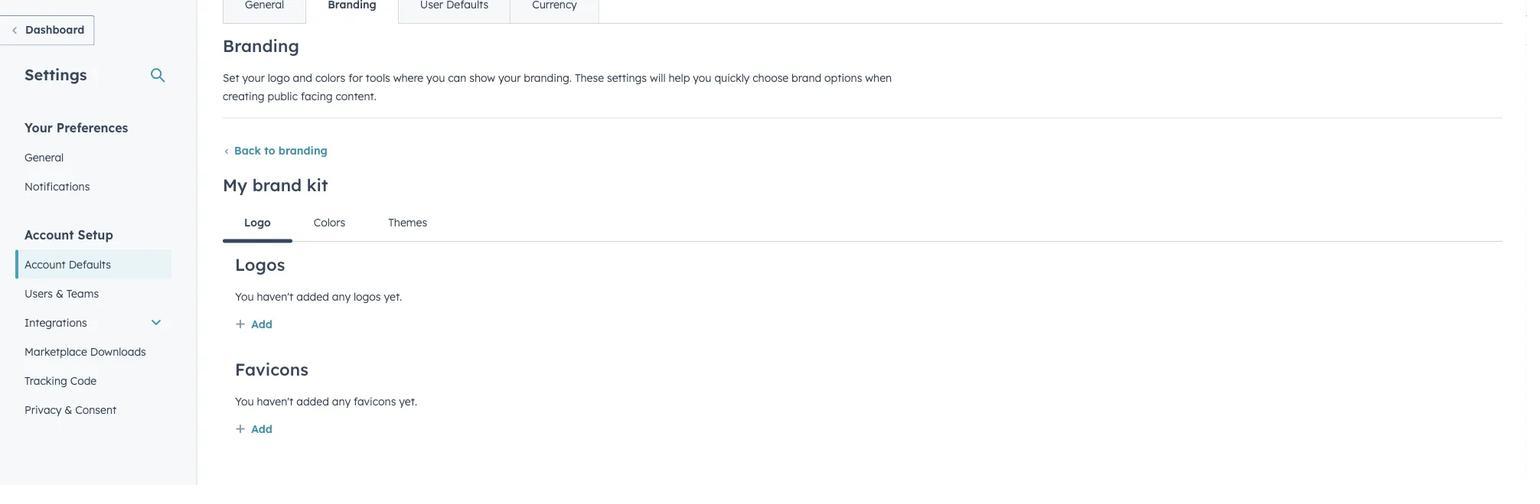 Task type: vqa. For each thing, say whether or not it's contained in the screenshot.
Contacts within popup button
no



Task type: describe. For each thing, give the bounding box(es) containing it.
settings
[[25, 65, 87, 84]]

account setup
[[25, 227, 113, 242]]

can
[[448, 71, 467, 84]]

favicons
[[235, 359, 309, 380]]

themes
[[388, 216, 427, 229]]

logo link
[[223, 204, 292, 243]]

to
[[264, 144, 275, 157]]

your preferences
[[25, 120, 128, 135]]

tab list containing logo
[[223, 204, 1503, 243]]

2 you from the left
[[693, 71, 712, 84]]

for
[[349, 71, 363, 84]]

privacy & consent
[[25, 403, 117, 417]]

content.
[[336, 89, 377, 103]]

tracking code
[[25, 374, 97, 388]]

you for favicons
[[235, 395, 254, 408]]

any for logos
[[332, 290, 351, 303]]

and
[[293, 71, 312, 84]]

set
[[223, 71, 239, 84]]

back
[[234, 144, 261, 157]]

& for privacy
[[65, 403, 72, 417]]

public
[[268, 89, 298, 103]]

added for logos
[[297, 290, 329, 303]]

brand inside set your logo and colors for tools where you can show your branding. these settings will help you quickly choose brand options when creating public facing content.
[[792, 71, 822, 84]]

notifications
[[25, 180, 90, 193]]

where
[[393, 71, 424, 84]]

colors
[[314, 216, 346, 229]]

you for logos
[[235, 290, 254, 303]]

defaults
[[69, 258, 111, 271]]

users
[[25, 287, 53, 300]]

consent
[[75, 403, 117, 417]]

notifications link
[[15, 172, 172, 201]]

added for favicons
[[297, 395, 329, 408]]

2 your from the left
[[499, 71, 521, 84]]

branding
[[223, 35, 299, 56]]

marketplace
[[25, 345, 87, 358]]

marketplace downloads link
[[15, 337, 172, 366]]

creating
[[223, 89, 265, 103]]

settings
[[607, 71, 647, 84]]

your
[[25, 120, 53, 135]]

0 horizontal spatial brand
[[252, 174, 302, 195]]

kit
[[307, 174, 328, 195]]

account defaults link
[[15, 250, 172, 279]]

themes link
[[367, 204, 449, 241]]

account for account setup
[[25, 227, 74, 242]]

when
[[866, 71, 892, 84]]

account setup element
[[15, 226, 172, 454]]

account for account defaults
[[25, 258, 66, 271]]

marketplace downloads
[[25, 345, 146, 358]]

set your logo and colors for tools where you can show your branding. these settings will help you quickly choose brand options when creating public facing content.
[[223, 71, 892, 103]]

add for logos
[[251, 317, 273, 331]]

favicons
[[354, 395, 396, 408]]

options
[[825, 71, 863, 84]]

back to branding
[[234, 144, 328, 157]]

show
[[470, 71, 496, 84]]



Task type: locate. For each thing, give the bounding box(es) containing it.
colors link
[[292, 204, 367, 241]]

logo
[[268, 71, 290, 84]]

0 vertical spatial add
[[251, 317, 273, 331]]

tools
[[366, 71, 390, 84]]

1 add from the top
[[251, 317, 273, 331]]

add up favicons
[[251, 317, 273, 331]]

teams
[[67, 287, 99, 300]]

haven't for logos
[[257, 290, 294, 303]]

1 vertical spatial add button
[[235, 420, 273, 440]]

integrations
[[25, 316, 87, 329]]

0 horizontal spatial you
[[427, 71, 445, 84]]

tracking code link
[[15, 366, 172, 396]]

2 added from the top
[[297, 395, 329, 408]]

& for users
[[56, 287, 64, 300]]

1 horizontal spatial brand
[[792, 71, 822, 84]]

2 account from the top
[[25, 258, 66, 271]]

add button for favicons
[[235, 420, 273, 440]]

0 horizontal spatial &
[[56, 287, 64, 300]]

you down favicons
[[235, 395, 254, 408]]

1 horizontal spatial you
[[693, 71, 712, 84]]

brand right choose
[[792, 71, 822, 84]]

add
[[251, 317, 273, 331], [251, 422, 273, 436]]

your right show
[[499, 71, 521, 84]]

will
[[650, 71, 666, 84]]

add button
[[235, 315, 273, 335], [235, 420, 273, 440]]

&
[[56, 287, 64, 300], [65, 403, 72, 417]]

users & teams link
[[15, 279, 172, 308]]

general
[[25, 150, 64, 164]]

any
[[332, 290, 351, 303], [332, 395, 351, 408]]

navigation
[[223, 0, 599, 24]]

any left favicons
[[332, 395, 351, 408]]

1 add button from the top
[[235, 315, 273, 335]]

1 added from the top
[[297, 290, 329, 303]]

1 you from the left
[[427, 71, 445, 84]]

0 vertical spatial account
[[25, 227, 74, 242]]

dashboard
[[25, 23, 85, 36]]

1 vertical spatial &
[[65, 403, 72, 417]]

privacy & consent link
[[15, 396, 172, 425]]

yet.
[[384, 290, 402, 303], [399, 395, 417, 408]]

colors
[[315, 71, 346, 84]]

you right help in the top left of the page
[[693, 71, 712, 84]]

back to branding button
[[223, 144, 328, 157]]

quickly
[[715, 71, 750, 84]]

haven't for favicons
[[257, 395, 294, 408]]

users & teams
[[25, 287, 99, 300]]

1 haven't from the top
[[257, 290, 294, 303]]

0 vertical spatial &
[[56, 287, 64, 300]]

yet. right favicons
[[399, 395, 417, 408]]

you haven't added any logos yet.
[[235, 290, 402, 303]]

integrations button
[[15, 308, 172, 337]]

branding
[[279, 144, 328, 157]]

& inside "link"
[[56, 287, 64, 300]]

2 add from the top
[[251, 422, 273, 436]]

1 horizontal spatial &
[[65, 403, 72, 417]]

yet. for logos
[[384, 290, 402, 303]]

you haven't added any favicons yet.
[[235, 395, 417, 408]]

1 vertical spatial brand
[[252, 174, 302, 195]]

0 vertical spatial you
[[235, 290, 254, 303]]

add button for logos
[[235, 315, 273, 335]]

add button down favicons
[[235, 420, 273, 440]]

2 you from the top
[[235, 395, 254, 408]]

2 add button from the top
[[235, 420, 273, 440]]

preferences
[[56, 120, 128, 135]]

any for favicons
[[332, 395, 351, 408]]

privacy
[[25, 403, 62, 417]]

haven't down favicons
[[257, 395, 294, 408]]

0 vertical spatial any
[[332, 290, 351, 303]]

haven't down logos
[[257, 290, 294, 303]]

1 horizontal spatial your
[[499, 71, 521, 84]]

added down favicons
[[297, 395, 329, 408]]

your
[[242, 71, 265, 84], [499, 71, 521, 84]]

any left logos
[[332, 290, 351, 303]]

help
[[669, 71, 690, 84]]

0 vertical spatial haven't
[[257, 290, 294, 303]]

1 vertical spatial haven't
[[257, 395, 294, 408]]

you
[[235, 290, 254, 303], [235, 395, 254, 408]]

0 horizontal spatial your
[[242, 71, 265, 84]]

1 vertical spatial you
[[235, 395, 254, 408]]

account defaults
[[25, 258, 111, 271]]

add button up favicons
[[235, 315, 273, 335]]

yet. for favicons
[[399, 395, 417, 408]]

1 any from the top
[[332, 290, 351, 303]]

general link
[[15, 143, 172, 172]]

1 vertical spatial any
[[332, 395, 351, 408]]

account up account defaults
[[25, 227, 74, 242]]

dashboard link
[[0, 15, 94, 46]]

my brand kit
[[223, 174, 328, 195]]

1 your from the left
[[242, 71, 265, 84]]

logo
[[244, 216, 271, 229]]

1 vertical spatial account
[[25, 258, 66, 271]]

1 vertical spatial yet.
[[399, 395, 417, 408]]

you left can
[[427, 71, 445, 84]]

added
[[297, 290, 329, 303], [297, 395, 329, 408]]

your up creating
[[242, 71, 265, 84]]

1 account from the top
[[25, 227, 74, 242]]

yet. right logos
[[384, 290, 402, 303]]

add down favicons
[[251, 422, 273, 436]]

downloads
[[90, 345, 146, 358]]

haven't
[[257, 290, 294, 303], [257, 395, 294, 408]]

account
[[25, 227, 74, 242], [25, 258, 66, 271]]

0 vertical spatial yet.
[[384, 290, 402, 303]]

0 vertical spatial brand
[[792, 71, 822, 84]]

branding.
[[524, 71, 572, 84]]

0 vertical spatial add button
[[235, 315, 273, 335]]

2 any from the top
[[332, 395, 351, 408]]

0 vertical spatial added
[[297, 290, 329, 303]]

1 vertical spatial added
[[297, 395, 329, 408]]

brand
[[792, 71, 822, 84], [252, 174, 302, 195]]

my
[[223, 174, 248, 195]]

1 vertical spatial add
[[251, 422, 273, 436]]

brand down back to branding button
[[252, 174, 302, 195]]

added left logos
[[297, 290, 329, 303]]

2 haven't from the top
[[257, 395, 294, 408]]

code
[[70, 374, 97, 388]]

you
[[427, 71, 445, 84], [693, 71, 712, 84]]

setup
[[78, 227, 113, 242]]

& right privacy
[[65, 403, 72, 417]]

add for favicons
[[251, 422, 273, 436]]

& right users
[[56, 287, 64, 300]]

tracking
[[25, 374, 67, 388]]

logos
[[354, 290, 381, 303]]

your preferences element
[[15, 119, 172, 201]]

choose
[[753, 71, 789, 84]]

logos
[[235, 254, 285, 275]]

1 you from the top
[[235, 290, 254, 303]]

account up users
[[25, 258, 66, 271]]

these
[[575, 71, 604, 84]]

you down logos
[[235, 290, 254, 303]]

tab list
[[223, 204, 1503, 243]]

facing
[[301, 89, 333, 103]]



